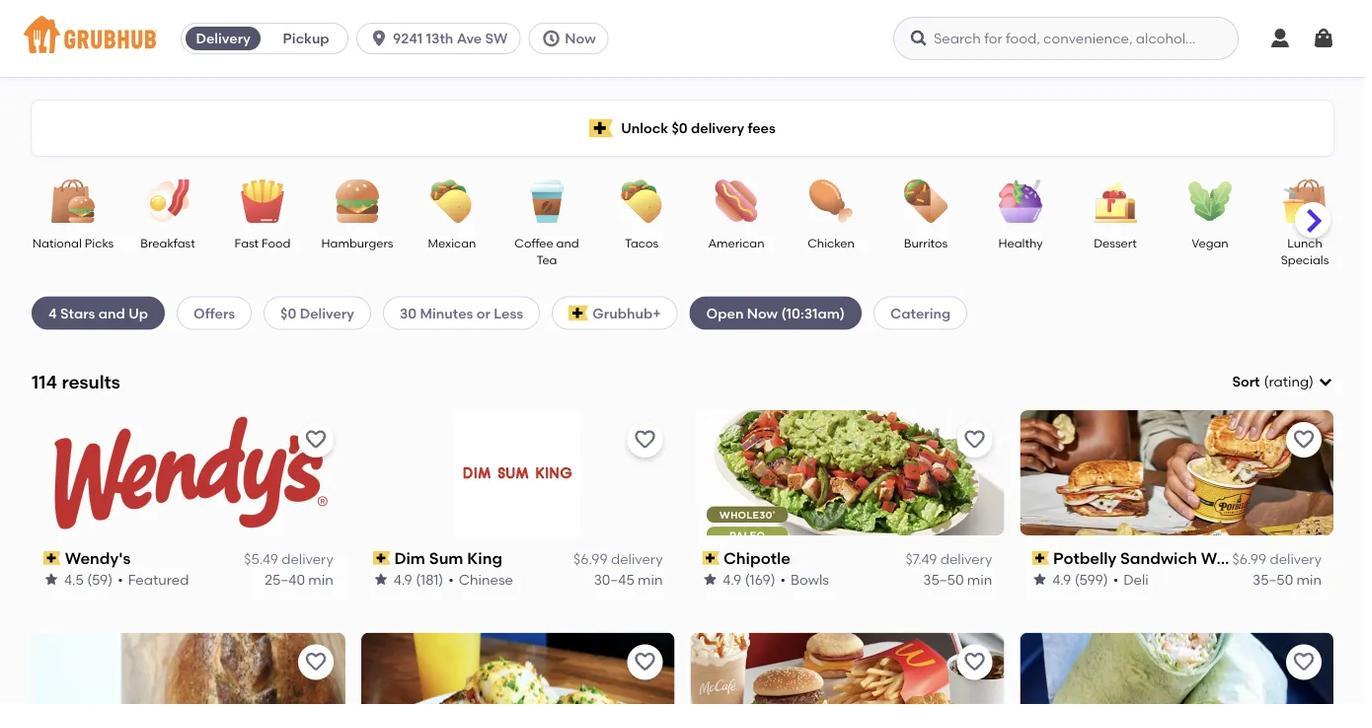 Task type: locate. For each thing, give the bounding box(es) containing it.
• left deli
[[1113, 571, 1119, 588]]

1 vertical spatial now
[[747, 305, 778, 322]]

1 horizontal spatial 35–50 min
[[1253, 571, 1322, 588]]

national picks image
[[39, 180, 108, 223]]

4 stars and up
[[48, 305, 148, 322]]

now right 'open'
[[747, 305, 778, 322]]

save this restaurant button for subshop logo in the bottom of the page
[[1286, 645, 1322, 681]]

hamburgers
[[321, 236, 393, 250]]

tea
[[537, 253, 557, 267]]

4.9
[[394, 571, 412, 588], [723, 571, 742, 588], [1053, 571, 1071, 588]]

1 horizontal spatial now
[[747, 305, 778, 322]]

$0 right unlock
[[672, 120, 688, 137]]

piroshki on 3rd logo image
[[32, 633, 345, 706]]

$0
[[672, 120, 688, 137], [280, 305, 296, 322]]

star icon image left 4.9 (169)
[[702, 572, 718, 588]]

star icon image down subscription pass icon
[[43, 572, 59, 588]]

0 horizontal spatial subscription pass image
[[373, 552, 390, 566]]

0 horizontal spatial $6.99
[[574, 551, 608, 568]]

breakfast image
[[133, 180, 202, 223]]

4.9 left (599)
[[1053, 571, 1071, 588]]

• down dim sum king
[[448, 571, 454, 588]]

1 star icon image from the left
[[43, 572, 59, 588]]

1 horizontal spatial and
[[556, 236, 579, 250]]

vegan image
[[1176, 180, 1245, 223]]

mexican
[[428, 236, 476, 250]]

2 subscription pass image from the left
[[702, 552, 720, 566]]

4.9 left (169)
[[723, 571, 742, 588]]

coffee
[[515, 236, 554, 250]]

wendy's
[[65, 549, 131, 568]]

2 horizontal spatial subscription pass image
[[1032, 552, 1049, 566]]

delivery down the hamburgers
[[300, 305, 354, 322]]

svg image inside now "button"
[[541, 29, 561, 48]]

4 • from the left
[[1113, 571, 1119, 588]]

grubhub plus flag logo image for grubhub+
[[569, 305, 589, 321]]

results
[[62, 371, 120, 393]]

• for wendy's
[[118, 571, 123, 588]]

delivery right the works
[[1270, 551, 1322, 568]]

1 $6.99 delivery from the left
[[574, 551, 663, 568]]

save this restaurant image for save this restaurant button corresponding to uncle eddie's logo
[[633, 651, 657, 675]]

less
[[494, 305, 523, 322]]

svg image inside 9241 13th ave sw button
[[369, 29, 389, 48]]

1 horizontal spatial subscription pass image
[[702, 552, 720, 566]]

1 35–50 from the left
[[923, 571, 964, 588]]

0 horizontal spatial delivery
[[196, 30, 251, 47]]

save this restaurant image for save this restaurant button associated with subshop logo in the bottom of the page
[[1292, 651, 1316, 675]]

2 star icon image from the left
[[373, 572, 389, 588]]

4.9 (169)
[[723, 571, 776, 588]]

and up tea
[[556, 236, 579, 250]]

delivery for chipotle
[[941, 551, 992, 568]]

0 vertical spatial delivery
[[196, 30, 251, 47]]

potbelly sandwich works
[[1053, 549, 1249, 568]]

and left up
[[99, 305, 125, 322]]

4.5 (59)
[[64, 571, 113, 588]]

0 vertical spatial grubhub plus flag logo image
[[590, 119, 613, 138]]

dim sum king
[[394, 549, 502, 568]]

2 35–50 from the left
[[1253, 571, 1294, 588]]

2 $6.99 from the left
[[1233, 551, 1267, 568]]

2 min from the left
[[638, 571, 663, 588]]

0 horizontal spatial 35–50 min
[[923, 571, 992, 588]]

30
[[400, 305, 417, 322]]

$0 down food
[[280, 305, 296, 322]]

4 min from the left
[[1297, 571, 1322, 588]]

30–45 min
[[594, 571, 663, 588]]

0 horizontal spatial 4.9
[[394, 571, 412, 588]]

delivery up 25–40 min
[[282, 551, 333, 568]]

1 vertical spatial grubhub plus flag logo image
[[569, 305, 589, 321]]

sort
[[1232, 374, 1260, 390]]

grubhub plus flag logo image left unlock
[[590, 119, 613, 138]]

1 vertical spatial delivery
[[300, 305, 354, 322]]

0 horizontal spatial $0
[[280, 305, 296, 322]]

save this restaurant button for uncle eddie's logo
[[627, 645, 663, 681]]

1 35–50 min from the left
[[923, 571, 992, 588]]

1 horizontal spatial $6.99 delivery
[[1233, 551, 1322, 568]]

4.9 (599)
[[1053, 571, 1108, 588]]

svg image
[[1269, 27, 1292, 50], [1312, 27, 1336, 50], [369, 29, 389, 48], [541, 29, 561, 48], [909, 29, 929, 48], [1318, 374, 1334, 390]]

fees
[[748, 120, 776, 137]]

star icon image left 4.9 (181)
[[373, 572, 389, 588]]

1 subscription pass image from the left
[[373, 552, 390, 566]]

4 star icon image from the left
[[1032, 572, 1048, 588]]

• chinese
[[448, 571, 513, 588]]

35–50
[[923, 571, 964, 588], [1253, 571, 1294, 588]]

1 $6.99 from the left
[[574, 551, 608, 568]]

2 4.9 from the left
[[723, 571, 742, 588]]

subscription pass image
[[373, 552, 390, 566], [702, 552, 720, 566], [1032, 552, 1049, 566]]

1 horizontal spatial 4.9
[[723, 571, 742, 588]]

delivery inside button
[[196, 30, 251, 47]]

star icon image
[[43, 572, 59, 588], [373, 572, 389, 588], [702, 572, 718, 588], [1032, 572, 1048, 588]]

min for dim sum king
[[638, 571, 663, 588]]

specials
[[1281, 253, 1329, 267]]

0 horizontal spatial grubhub plus flag logo image
[[569, 305, 589, 321]]

star icon image left 4.9 (599)
[[1032, 572, 1048, 588]]

1 • from the left
[[118, 571, 123, 588]]

1 horizontal spatial $6.99
[[1233, 551, 1267, 568]]

subscription pass image left dim
[[373, 552, 390, 566]]

$6.99 delivery for dim sum king
[[574, 551, 663, 568]]

35–50 min
[[923, 571, 992, 588], [1253, 571, 1322, 588]]

4.5
[[64, 571, 84, 588]]

sum
[[429, 549, 463, 568]]

delivery
[[196, 30, 251, 47], [300, 305, 354, 322]]

delivery button
[[182, 23, 265, 54]]

4.9 down dim
[[394, 571, 412, 588]]

pickup
[[283, 30, 329, 47]]

now right sw
[[565, 30, 596, 47]]

subscription pass image left chipotle
[[702, 552, 720, 566]]

$6.99 for king
[[574, 551, 608, 568]]

1 4.9 from the left
[[394, 571, 412, 588]]

delivery for wendy's
[[282, 551, 333, 568]]

$0 delivery
[[280, 305, 354, 322]]

dim sum king logo image
[[455, 410, 581, 536]]

fast
[[235, 236, 259, 250]]

0 horizontal spatial $6.99 delivery
[[574, 551, 663, 568]]

works
[[1201, 549, 1249, 568]]

save this restaurant button
[[298, 422, 333, 458], [627, 422, 663, 458], [957, 422, 992, 458], [1286, 422, 1322, 458], [298, 645, 333, 681], [627, 645, 663, 681], [957, 645, 992, 681], [1286, 645, 1322, 681]]

fast food
[[235, 236, 291, 250]]

3 4.9 from the left
[[1053, 571, 1071, 588]]

$6.99 right sandwich
[[1233, 551, 1267, 568]]

0 horizontal spatial 35–50
[[923, 571, 964, 588]]

delivery right the $7.49
[[941, 551, 992, 568]]

None field
[[1232, 372, 1334, 392]]

0 vertical spatial now
[[565, 30, 596, 47]]

subscription pass image for chipotle
[[702, 552, 720, 566]]

2 35–50 min from the left
[[1253, 571, 1322, 588]]

sort ( rating )
[[1232, 374, 1314, 390]]

• for potbelly sandwich works
[[1113, 571, 1119, 588]]

star icon image for wendy's
[[43, 572, 59, 588]]

• right (169)
[[781, 571, 786, 588]]

0 vertical spatial and
[[556, 236, 579, 250]]

3 min from the left
[[967, 571, 992, 588]]

delivery for dim sum king
[[611, 551, 663, 568]]

2 • from the left
[[448, 571, 454, 588]]

minutes
[[420, 305, 473, 322]]

american image
[[702, 180, 771, 223]]

delivery up the 30–45 min
[[611, 551, 663, 568]]

now
[[565, 30, 596, 47], [747, 305, 778, 322]]

1 vertical spatial and
[[99, 305, 125, 322]]

delivery left pickup
[[196, 30, 251, 47]]

2 $6.99 delivery from the left
[[1233, 551, 1322, 568]]

save this restaurant image
[[304, 428, 328, 452], [963, 428, 986, 452], [304, 651, 328, 675]]

3 star icon image from the left
[[702, 572, 718, 588]]

1 min from the left
[[308, 571, 333, 588]]

star icon image for chipotle
[[702, 572, 718, 588]]

2 horizontal spatial 4.9
[[1053, 571, 1071, 588]]

• right (59)
[[118, 571, 123, 588]]

•
[[118, 571, 123, 588], [448, 571, 454, 588], [781, 571, 786, 588], [1113, 571, 1119, 588]]

3 subscription pass image from the left
[[1032, 552, 1049, 566]]

0 horizontal spatial and
[[99, 305, 125, 322]]

chipotle
[[724, 549, 791, 568]]

1 horizontal spatial $0
[[672, 120, 688, 137]]

1 horizontal spatial 35–50
[[1253, 571, 1294, 588]]

save this restaurant button for the chipotle logo
[[957, 422, 992, 458]]

min
[[308, 571, 333, 588], [638, 571, 663, 588], [967, 571, 992, 588], [1297, 571, 1322, 588]]

• featured
[[118, 571, 189, 588]]

subscription pass image for potbelly sandwich works
[[1032, 552, 1049, 566]]

$6.99 up '30–45'
[[574, 551, 608, 568]]

subscription pass image left potbelly
[[1032, 552, 1049, 566]]

save this restaurant button for the mcdonald's logo
[[957, 645, 992, 681]]

grubhub plus flag logo image left 'grubhub+' on the top
[[569, 305, 589, 321]]

grubhub plus flag logo image
[[590, 119, 613, 138], [569, 305, 589, 321]]

save this restaurant image
[[633, 428, 657, 452], [1292, 428, 1316, 452], [633, 651, 657, 675], [963, 651, 986, 675], [1292, 651, 1316, 675]]

fast food image
[[228, 180, 297, 223]]

chicken image
[[797, 180, 866, 223]]

king
[[467, 549, 502, 568]]

0 horizontal spatial now
[[565, 30, 596, 47]]

1 horizontal spatial grubhub plus flag logo image
[[590, 119, 613, 138]]

open
[[706, 305, 744, 322]]

save this restaurant button for wendy's logo
[[298, 422, 333, 458]]

save this restaurant image for wendy's
[[304, 428, 328, 452]]

3 • from the left
[[781, 571, 786, 588]]

healthy
[[999, 236, 1043, 250]]

$6.99
[[574, 551, 608, 568], [1233, 551, 1267, 568]]

35–50 for chipotle
[[923, 571, 964, 588]]

vegan
[[1192, 236, 1229, 250]]

)
[[1309, 374, 1314, 390]]

4.9 for dim sum king
[[394, 571, 412, 588]]

• deli
[[1113, 571, 1149, 588]]

$5.49
[[244, 551, 278, 568]]

burritos
[[904, 236, 948, 250]]

save this restaurant image for chipotle
[[963, 428, 986, 452]]

offers
[[194, 305, 235, 322]]

rating
[[1269, 374, 1309, 390]]

and
[[556, 236, 579, 250], [99, 305, 125, 322]]

delivery
[[691, 120, 744, 137], [282, 551, 333, 568], [611, 551, 663, 568], [941, 551, 992, 568], [1270, 551, 1322, 568]]

tacos image
[[607, 180, 676, 223]]

ave
[[457, 30, 482, 47]]



Task type: describe. For each thing, give the bounding box(es) containing it.
uncle eddie's logo image
[[361, 633, 675, 706]]

coffee and tea
[[515, 236, 579, 267]]

chinese
[[459, 571, 513, 588]]

dessert
[[1094, 236, 1137, 250]]

none field containing sort
[[1232, 372, 1334, 392]]

save this restaurant button for piroshki on 3rd logo
[[298, 645, 333, 681]]

$6.99 delivery for potbelly sandwich works
[[1233, 551, 1322, 568]]

stars
[[60, 305, 95, 322]]

main navigation navigation
[[0, 0, 1365, 77]]

and inside the coffee and tea
[[556, 236, 579, 250]]

subscription pass image for dim sum king
[[373, 552, 390, 566]]

now inside now "button"
[[565, 30, 596, 47]]

114 results
[[32, 371, 120, 393]]

1 vertical spatial $0
[[280, 305, 296, 322]]

lunch specials image
[[1271, 180, 1340, 223]]

burritos image
[[891, 180, 961, 223]]

potbelly sandwich works logo image
[[1020, 410, 1334, 536]]

0 vertical spatial $0
[[672, 120, 688, 137]]

13th
[[426, 30, 453, 47]]

picks
[[85, 236, 114, 250]]

(599)
[[1075, 571, 1108, 588]]

4
[[48, 305, 57, 322]]

9241
[[393, 30, 423, 47]]

potbelly
[[1053, 549, 1117, 568]]

save this restaurant button for dim sum king logo
[[627, 422, 663, 458]]

healthy image
[[986, 180, 1055, 223]]

chipotle logo image
[[691, 410, 1004, 536]]

deli
[[1124, 571, 1149, 588]]

catering
[[890, 305, 951, 322]]

4.9 for potbelly sandwich works
[[1053, 571, 1071, 588]]

national
[[32, 236, 82, 250]]

open now (10:31am)
[[706, 305, 845, 322]]

$5.49 delivery
[[244, 551, 333, 568]]

national picks
[[32, 236, 114, 250]]

9241 13th ave sw button
[[356, 23, 528, 54]]

$7.49 delivery
[[906, 551, 992, 568]]

grubhub plus flag logo image for unlock $0 delivery fees
[[590, 119, 613, 138]]

tacos
[[625, 236, 659, 250]]

delivery for potbelly sandwich works
[[1270, 551, 1322, 568]]

unlock $0 delivery fees
[[621, 120, 776, 137]]

wendy's logo image
[[32, 410, 345, 536]]

• bowls
[[781, 571, 829, 588]]

dim
[[394, 549, 425, 568]]

30 minutes or less
[[400, 305, 523, 322]]

or
[[477, 305, 491, 322]]

american
[[708, 236, 765, 250]]

25–40
[[265, 571, 305, 588]]

35–50 min for potbelly sandwich works
[[1253, 571, 1322, 588]]

unlock
[[621, 120, 668, 137]]

star icon image for potbelly sandwich works
[[1032, 572, 1048, 588]]

now button
[[528, 23, 617, 54]]

Search for food, convenience, alcohol... search field
[[893, 17, 1239, 60]]

hamburgers image
[[323, 180, 392, 223]]

chicken
[[808, 236, 855, 250]]

grubhub+
[[593, 305, 661, 322]]

min for wendy's
[[308, 571, 333, 588]]

min for potbelly sandwich works
[[1297, 571, 1322, 588]]

pickup button
[[265, 23, 348, 54]]

• for dim sum king
[[448, 571, 454, 588]]

save this restaurant image for save this restaurant button corresponding to the mcdonald's logo
[[963, 651, 986, 675]]

coffee and tea image
[[512, 180, 581, 223]]

sandwich
[[1121, 549, 1197, 568]]

35–50 for potbelly sandwich works
[[1253, 571, 1294, 588]]

9241 13th ave sw
[[393, 30, 508, 47]]

114
[[32, 371, 57, 393]]

• for chipotle
[[781, 571, 786, 588]]

(169)
[[745, 571, 776, 588]]

up
[[129, 305, 148, 322]]

$7.49
[[906, 551, 937, 568]]

1 horizontal spatial delivery
[[300, 305, 354, 322]]

mcdonald's logo image
[[691, 633, 1004, 706]]

dessert image
[[1081, 180, 1150, 223]]

bowls
[[791, 571, 829, 588]]

subshop logo image
[[1020, 633, 1334, 706]]

featured
[[128, 571, 189, 588]]

food
[[262, 236, 291, 250]]

4.9 for chipotle
[[723, 571, 742, 588]]

4.9 (181)
[[394, 571, 444, 588]]

35–50 min for chipotle
[[923, 571, 992, 588]]

save this restaurant image for save this restaurant button corresponding to dim sum king logo
[[633, 428, 657, 452]]

sw
[[485, 30, 508, 47]]

save this restaurant button for potbelly sandwich works logo
[[1286, 422, 1322, 458]]

min for chipotle
[[967, 571, 992, 588]]

breakfast
[[140, 236, 195, 250]]

30–45
[[594, 571, 635, 588]]

subscription pass image
[[43, 552, 61, 566]]

save this restaurant image for potbelly sandwich works logo save this restaurant button
[[1292, 428, 1316, 452]]

25–40 min
[[265, 571, 333, 588]]

lunch
[[1288, 236, 1323, 250]]

(10:31am)
[[781, 305, 845, 322]]

(
[[1264, 374, 1269, 390]]

delivery left fees
[[691, 120, 744, 137]]

mexican image
[[418, 180, 487, 223]]

$6.99 for works
[[1233, 551, 1267, 568]]

lunch specials
[[1281, 236, 1329, 267]]

(181)
[[416, 571, 444, 588]]

star icon image for dim sum king
[[373, 572, 389, 588]]

(59)
[[87, 571, 113, 588]]



Task type: vqa. For each thing, say whether or not it's contained in the screenshot.


